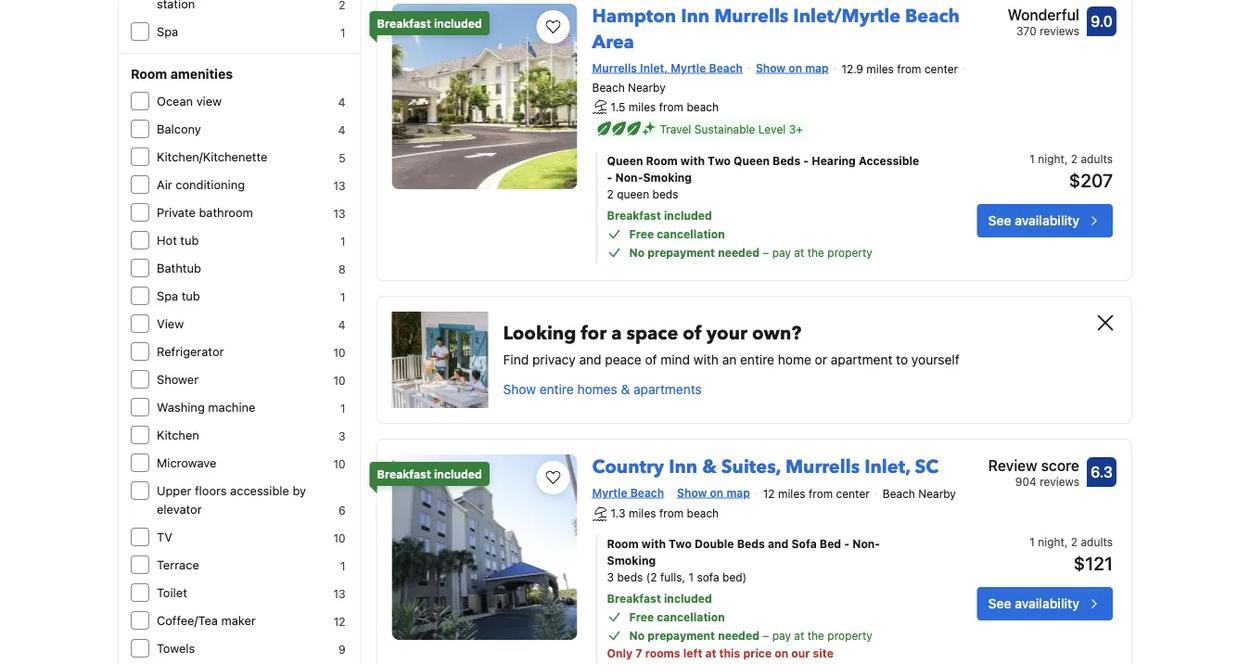 Task type: describe. For each thing, give the bounding box(es) containing it.
private
[[157, 205, 196, 219]]

hot tub
[[157, 233, 199, 247]]

conditioning
[[176, 178, 245, 192]]

free cancellation for hampton
[[629, 227, 725, 240]]

country inn & suites, murrells inlet, sc image
[[392, 455, 577, 640]]

center for 12 miles from center
[[836, 487, 870, 500]]

country inn & suites, murrells inlet, sc link
[[592, 447, 939, 480]]

from for 12
[[809, 487, 833, 500]]

inlet, inside 'country inn & suites, murrells inlet, sc' link
[[864, 455, 910, 480]]

left
[[683, 646, 702, 659]]

view
[[157, 317, 184, 331]]

tv
[[157, 530, 172, 544]]

1 vertical spatial murrells
[[592, 61, 637, 74]]

upper floors accessible by elevator
[[157, 484, 306, 516]]

coffee/tea
[[157, 613, 218, 627]]

maker
[[221, 613, 256, 627]]

, for country inn & suites, murrells inlet, sc
[[1065, 535, 1068, 548]]

only
[[607, 646, 633, 659]]

prepayment for hampton
[[648, 246, 715, 259]]

coffee/tea maker
[[157, 613, 256, 627]]

bed)
[[722, 570, 747, 583]]

reviews inside the 'wonderful 370 reviews'
[[1040, 24, 1080, 37]]

bathroom
[[199, 205, 253, 219]]

at for inlet/myrtle
[[794, 246, 804, 259]]

an
[[722, 352, 737, 367]]

2 queen from the left
[[734, 154, 770, 167]]

beds inside 3 beds (2 fulls, 1 sofa bed) breakfast included
[[617, 570, 643, 583]]

4 for view
[[338, 318, 346, 331]]

3 13 from the top
[[333, 587, 346, 600]]

apartment
[[831, 352, 893, 367]]

breakfast inside the 2 queen beds breakfast included
[[607, 209, 661, 222]]

map for suites,
[[727, 486, 750, 499]]

price
[[743, 646, 772, 659]]

show inside button
[[503, 382, 536, 397]]

0 horizontal spatial -
[[607, 171, 612, 184]]

view
[[196, 94, 222, 108]]

tub for hot tub
[[180, 233, 199, 247]]

see availability for hampton inn murrells inlet/myrtle beach area
[[988, 213, 1080, 228]]

1 vertical spatial &
[[702, 455, 717, 480]]

wonderful 370 reviews
[[1008, 6, 1080, 37]]

2 for hampton inn murrells inlet/myrtle beach area
[[1071, 152, 1078, 165]]

travel
[[660, 123, 691, 136]]

privacy
[[532, 352, 576, 367]]

beds inside room with two double beds and sofa bed - non- smoking
[[737, 537, 765, 550]]

space
[[626, 321, 678, 347]]

on for suites,
[[710, 486, 724, 499]]

room amenities
[[131, 66, 233, 82]]

apartments
[[634, 382, 702, 397]]

homes
[[577, 382, 617, 397]]

with inside looking for a space of your own? find privacy and peace of mind with an entire home or apartment to yourself
[[694, 352, 719, 367]]

adults for hampton inn murrells inlet/myrtle beach area
[[1081, 152, 1113, 165]]

area
[[592, 30, 634, 55]]

$121
[[1074, 552, 1113, 574]]

queen room with two queen beds - hearing accessible - non-smoking
[[607, 154, 919, 184]]

queen
[[617, 188, 649, 201]]

elevator
[[157, 502, 202, 516]]

spa for spa
[[157, 25, 178, 38]]

beach up sustainable
[[709, 61, 743, 74]]

reviews inside review score 904 reviews
[[1040, 475, 1080, 488]]

12 for 12 miles from center
[[763, 487, 775, 500]]

inn for country
[[669, 455, 698, 480]]

night for country inn & suites, murrells inlet, sc
[[1038, 535, 1065, 548]]

& inside button
[[621, 382, 630, 397]]

hot
[[157, 233, 177, 247]]

wonderful element
[[1008, 4, 1080, 26]]

level
[[758, 123, 786, 136]]

country inn & suites, murrells inlet, sc
[[592, 455, 939, 480]]

mind
[[661, 352, 690, 367]]

hearing
[[812, 154, 856, 167]]

murrells inside hampton inn murrells inlet/myrtle beach area
[[714, 4, 789, 29]]

kitchen/kitchenette
[[157, 150, 267, 164]]

from for 1.5
[[659, 100, 684, 113]]

miles for 12.9
[[866, 63, 894, 75]]

with inside room with two double beds and sofa bed - non- smoking
[[642, 537, 666, 550]]

hampton inn murrells inlet/myrtle beach area image
[[392, 4, 577, 189]]

cancellation for &
[[657, 610, 725, 623]]

sofa
[[697, 570, 719, 583]]

washing machine
[[157, 400, 255, 414]]

terrace
[[157, 558, 199, 572]]

hampton inn murrells inlet/myrtle beach area link
[[592, 0, 960, 55]]

room inside queen room with two queen beds - hearing accessible - non-smoking
[[646, 154, 678, 167]]

2 inside the 2 queen beds breakfast included
[[607, 188, 614, 201]]

7
[[636, 646, 642, 659]]

kitchen
[[157, 428, 199, 442]]

2 vertical spatial murrells
[[786, 455, 860, 480]]

accessible
[[859, 154, 919, 167]]

2 vertical spatial at
[[705, 646, 716, 659]]

tub for spa tub
[[182, 289, 200, 303]]

- inside room with two double beds and sofa bed - non- smoking
[[844, 537, 850, 550]]

air conditioning
[[157, 178, 245, 192]]

1 horizontal spatial myrtle
[[671, 61, 706, 74]]

availability for hampton inn murrells inlet/myrtle beach area
[[1015, 213, 1080, 228]]

included inside the 2 queen beds breakfast included
[[664, 209, 712, 222]]

1 night , 2 adults $121
[[1030, 535, 1113, 574]]

10 for shower
[[333, 374, 346, 387]]

map for inlet/myrtle
[[805, 61, 829, 74]]

rooms
[[645, 646, 680, 659]]

balcony
[[157, 122, 201, 136]]

amenities
[[170, 66, 233, 82]]

washing
[[157, 400, 205, 414]]

beach inside hampton inn murrells inlet/myrtle beach area
[[905, 4, 960, 29]]

beach nearby
[[883, 487, 956, 500]]

show on map for &
[[677, 486, 750, 499]]

fulls,
[[660, 570, 686, 583]]

1.3
[[611, 507, 626, 520]]

sofa
[[791, 537, 817, 550]]

air
[[157, 178, 172, 192]]

breakfast included for country
[[377, 468, 482, 481]]

12.9 miles from center beach nearby
[[592, 63, 958, 93]]

find
[[503, 352, 529, 367]]

12.9
[[842, 63, 863, 75]]

2 for country inn & suites, murrells inlet, sc
[[1071, 535, 1078, 548]]

miles for 1.5
[[629, 100, 656, 113]]

with inside queen room with two queen beds - hearing accessible - non-smoking
[[681, 154, 705, 167]]

, for hampton inn murrells inlet/myrtle beach area
[[1065, 152, 1068, 165]]

13 for bathroom
[[333, 207, 346, 220]]

beds inside the 2 queen beds breakfast included
[[653, 188, 678, 201]]

0 vertical spatial inlet,
[[640, 61, 668, 74]]

cancellation for murrells
[[657, 227, 725, 240]]

scored 6.3 element
[[1087, 457, 1117, 487]]

hampton inn murrells inlet/myrtle beach area
[[592, 4, 960, 55]]

inn for hampton
[[681, 4, 710, 29]]

370
[[1016, 24, 1037, 37]]

smoking inside queen room with two queen beds - hearing accessible - non-smoking
[[643, 171, 692, 184]]

shower
[[157, 372, 199, 386]]

looking for a space of your own? find privacy and peace of mind with an entire home or apartment to yourself
[[503, 321, 960, 367]]

machine
[[208, 400, 255, 414]]

room with two double beds and sofa bed - non- smoking
[[607, 537, 880, 567]]

review
[[988, 457, 1037, 475]]

breakfast included for hampton
[[377, 17, 482, 30]]

sustainable
[[694, 123, 755, 136]]

see availability link for hampton inn murrells inlet/myrtle beach area
[[977, 204, 1113, 238]]

site
[[813, 646, 834, 659]]

and inside looking for a space of your own? find privacy and peace of mind with an entire home or apartment to yourself
[[579, 352, 601, 367]]

3 beds (2 fulls, 1 sofa bed) breakfast included
[[607, 570, 747, 605]]

1 vertical spatial nearby
[[918, 487, 956, 500]]

property for beach
[[828, 246, 873, 259]]

9.0
[[1091, 13, 1113, 30]]

double
[[695, 537, 734, 550]]

– for inlet/myrtle
[[763, 246, 769, 259]]

free cancellation for country
[[629, 610, 725, 623]]

this
[[719, 646, 740, 659]]

looking
[[503, 321, 576, 347]]

0 horizontal spatial of
[[645, 352, 657, 367]]

2 queen beds breakfast included
[[607, 188, 712, 222]]

beach for murrells
[[687, 100, 719, 113]]

10 for microwave
[[333, 457, 346, 470]]

1.5
[[611, 100, 625, 113]]

4 for ocean view
[[338, 96, 346, 109]]

1 inside 1 night , 2 adults $207
[[1030, 152, 1035, 165]]

show entire homes & apartments
[[503, 382, 702, 397]]



Task type: locate. For each thing, give the bounding box(es) containing it.
and down 'for'
[[579, 352, 601, 367]]

reviews
[[1040, 24, 1080, 37], [1040, 475, 1080, 488]]

prepayment down the 2 queen beds breakfast included on the top
[[648, 246, 715, 259]]

needed for murrells
[[718, 246, 760, 259]]

1 horizontal spatial inlet,
[[864, 455, 910, 480]]

2 horizontal spatial show
[[756, 61, 786, 74]]

1 vertical spatial reviews
[[1040, 475, 1080, 488]]

3 4 from the top
[[338, 318, 346, 331]]

1 spa from the top
[[157, 25, 178, 38]]

2 vertical spatial show
[[677, 486, 707, 499]]

pay up only 7 rooms left at this price on our site
[[772, 629, 791, 642]]

2 vertical spatial room
[[607, 537, 639, 550]]

1 property from the top
[[828, 246, 873, 259]]

12 for 12
[[334, 615, 346, 628]]

nearby down sc on the right of page
[[918, 487, 956, 500]]

4 for balcony
[[338, 123, 346, 136]]

needed up your
[[718, 246, 760, 259]]

1 horizontal spatial &
[[702, 455, 717, 480]]

0 vertical spatial center
[[925, 63, 958, 75]]

wonderful
[[1008, 6, 1080, 24]]

property for murrells
[[828, 629, 873, 642]]

– up own?
[[763, 246, 769, 259]]

free down the 2 queen beds breakfast included on the top
[[629, 227, 654, 240]]

1 prepayment from the top
[[648, 246, 715, 259]]

miles for 1.3
[[629, 507, 656, 520]]

queen up queen
[[607, 154, 643, 167]]

3 10 from the top
[[333, 457, 346, 470]]

1 vertical spatial night
[[1038, 535, 1065, 548]]

see availability link down 1 night , 2 adults $207
[[977, 204, 1113, 238]]

0 vertical spatial show on map
[[756, 61, 829, 74]]

1 horizontal spatial 3
[[607, 570, 614, 583]]

non-
[[615, 171, 643, 184], [852, 537, 880, 550]]

2 , from the top
[[1065, 535, 1068, 548]]

1 free from the top
[[629, 227, 654, 240]]

peace
[[605, 352, 641, 367]]

looking for a space of your own? image
[[392, 312, 488, 408]]

center right 12.9
[[925, 63, 958, 75]]

myrtle up 1.3
[[592, 486, 627, 499]]

6
[[338, 504, 346, 517]]

on left our
[[775, 646, 788, 659]]

0 vertical spatial smoking
[[643, 171, 692, 184]]

smoking up the 2 queen beds breakfast included on the top
[[643, 171, 692, 184]]

map down suites, in the bottom of the page
[[727, 486, 750, 499]]

0 horizontal spatial two
[[669, 537, 692, 550]]

1.5 miles from beach
[[611, 100, 719, 113]]

1 horizontal spatial 12
[[763, 487, 775, 500]]

0 vertical spatial room
[[131, 66, 167, 82]]

0 vertical spatial reviews
[[1040, 24, 1080, 37]]

at
[[794, 246, 804, 259], [794, 629, 804, 642], [705, 646, 716, 659]]

1 horizontal spatial queen
[[734, 154, 770, 167]]

0 vertical spatial beds
[[773, 154, 801, 167]]

$207
[[1069, 169, 1113, 191]]

1 availability from the top
[[1015, 213, 1080, 228]]

1 breakfast included from the top
[[377, 17, 482, 30]]

reviews down wonderful
[[1040, 24, 1080, 37]]

travel sustainable level 3+
[[660, 123, 803, 136]]

12 up 9
[[334, 615, 346, 628]]

0 vertical spatial entire
[[740, 352, 774, 367]]

0 vertical spatial night
[[1038, 152, 1065, 165]]

inn up 'murrells inlet, myrtle beach'
[[681, 4, 710, 29]]

3+
[[789, 123, 803, 136]]

murrells down area
[[592, 61, 637, 74]]

0 vertical spatial spa
[[157, 25, 178, 38]]

room
[[131, 66, 167, 82], [646, 154, 678, 167], [607, 537, 639, 550]]

2 – from the top
[[763, 629, 769, 642]]

beach inside 12.9 miles from center beach nearby
[[592, 80, 625, 93]]

night inside 1 night , 2 adults $207
[[1038, 152, 1065, 165]]

center inside 12.9 miles from center beach nearby
[[925, 63, 958, 75]]

0 horizontal spatial room
[[131, 66, 167, 82]]

2 property from the top
[[828, 629, 873, 642]]

beach for &
[[687, 507, 719, 520]]

pay up own?
[[772, 246, 791, 259]]

1 vertical spatial tub
[[182, 289, 200, 303]]

1 no prepayment needed – pay at the property from the top
[[629, 246, 873, 259]]

1 vertical spatial 12
[[334, 615, 346, 628]]

a
[[611, 321, 622, 347]]

from down myrtle beach at the bottom of the page
[[659, 507, 684, 520]]

1 the from the top
[[807, 246, 824, 259]]

no for hampton inn murrells inlet/myrtle beach area
[[629, 246, 645, 259]]

miles right 1.5
[[629, 100, 656, 113]]

2
[[1071, 152, 1078, 165], [607, 188, 614, 201], [1071, 535, 1078, 548]]

cancellation down 3 beds (2 fulls, 1 sofa bed) breakfast included
[[657, 610, 725, 623]]

of left mind
[[645, 352, 657, 367]]

see availability for country inn & suites, murrells inlet, sc
[[988, 596, 1080, 611]]

beach down sc on the right of page
[[883, 487, 915, 500]]

13 up 8
[[333, 207, 346, 220]]

smoking up (2
[[607, 554, 656, 567]]

beds left (2
[[617, 570, 643, 583]]

for
[[581, 321, 607, 347]]

show
[[756, 61, 786, 74], [503, 382, 536, 397], [677, 486, 707, 499]]

from up bed
[[809, 487, 833, 500]]

no down the 2 queen beds breakfast included on the top
[[629, 246, 645, 259]]

country
[[592, 455, 664, 480]]

queen room with two queen beds - hearing accessible - non-smoking link
[[607, 152, 921, 186]]

with down travel
[[681, 154, 705, 167]]

1 vertical spatial 13
[[333, 207, 346, 220]]

spa up view
[[157, 289, 178, 303]]

beach
[[905, 4, 960, 29], [709, 61, 743, 74], [592, 80, 625, 93], [630, 486, 664, 499], [883, 487, 915, 500]]

two down sustainable
[[708, 154, 731, 167]]

4 10 from the top
[[333, 531, 346, 544]]

0 vertical spatial &
[[621, 382, 630, 397]]

3 up the 6
[[339, 429, 346, 442]]

1 horizontal spatial entire
[[740, 352, 774, 367]]

ocean
[[157, 94, 193, 108]]

beach
[[687, 100, 719, 113], [687, 507, 719, 520]]

0 vertical spatial nearby
[[628, 80, 666, 93]]

0 vertical spatial cancellation
[[657, 227, 725, 240]]

pay for inlet/myrtle
[[772, 246, 791, 259]]

0 vertical spatial and
[[579, 352, 601, 367]]

murrells
[[714, 4, 789, 29], [592, 61, 637, 74], [786, 455, 860, 480]]

2 see availability from the top
[[988, 596, 1080, 611]]

miles for 12
[[778, 487, 805, 500]]

from inside 12.9 miles from center beach nearby
[[897, 63, 921, 75]]

0 horizontal spatial center
[[836, 487, 870, 500]]

1 adults from the top
[[1081, 152, 1113, 165]]

center up bed
[[836, 487, 870, 500]]

review score element
[[988, 455, 1080, 477]]

2 no from the top
[[629, 629, 645, 642]]

cancellation down the 2 queen beds breakfast included on the top
[[657, 227, 725, 240]]

1 vertical spatial show on map
[[677, 486, 750, 499]]

– up price at right
[[763, 629, 769, 642]]

spa up room amenities
[[157, 25, 178, 38]]

0 vertical spatial beds
[[653, 188, 678, 201]]

1 horizontal spatial and
[[768, 537, 789, 550]]

smoking inside room with two double beds and sofa bed - non- smoking
[[607, 554, 656, 567]]

room for amenities
[[131, 66, 167, 82]]

0 vertical spatial 13
[[333, 179, 346, 192]]

0 horizontal spatial show
[[503, 382, 536, 397]]

1 see availability from the top
[[988, 213, 1080, 228]]

needed for &
[[718, 629, 760, 642]]

1 vertical spatial beach
[[687, 507, 719, 520]]

beach right inlet/myrtle
[[905, 4, 960, 29]]

1 horizontal spatial map
[[805, 61, 829, 74]]

1 night , 2 adults $207
[[1030, 152, 1113, 191]]

no for country inn & suites, murrells inlet, sc
[[629, 629, 645, 642]]

1 – from the top
[[763, 246, 769, 259]]

of up mind
[[683, 321, 702, 347]]

to
[[896, 352, 908, 367]]

non- inside room with two double beds and sofa bed - non- smoking
[[852, 537, 880, 550]]

1 vertical spatial entire
[[540, 382, 574, 397]]

no prepayment needed – pay at the property up price at right
[[629, 629, 873, 642]]

1 see availability link from the top
[[977, 204, 1113, 238]]

nearby
[[628, 80, 666, 93], [918, 487, 956, 500]]

0 vertical spatial adults
[[1081, 152, 1113, 165]]

smoking
[[643, 171, 692, 184], [607, 554, 656, 567]]

from for 12.9
[[897, 63, 921, 75]]

room inside room with two double beds and sofa bed - non- smoking
[[607, 537, 639, 550]]

1 vertical spatial –
[[763, 629, 769, 642]]

entire inside button
[[540, 382, 574, 397]]

spa tub
[[157, 289, 200, 303]]

1 vertical spatial and
[[768, 537, 789, 550]]

room down travel
[[646, 154, 678, 167]]

0 vertical spatial no prepayment needed – pay at the property
[[629, 246, 873, 259]]

1 10 from the top
[[333, 346, 346, 359]]

score
[[1041, 457, 1080, 475]]

prepayment up left
[[648, 629, 715, 642]]

the for suites,
[[807, 629, 824, 642]]

2 pay from the top
[[772, 629, 791, 642]]

see availability link
[[977, 204, 1113, 238], [977, 587, 1113, 620]]

miles inside 12.9 miles from center beach nearby
[[866, 63, 894, 75]]

– for suites,
[[763, 629, 769, 642]]

myrtle up 1.5 miles from beach
[[671, 61, 706, 74]]

adults up $207
[[1081, 152, 1113, 165]]

see for country inn & suites, murrells inlet, sc
[[988, 596, 1011, 611]]

inlet, left sc on the right of page
[[864, 455, 910, 480]]

5
[[339, 151, 346, 164]]

availability down '1 night , 2 adults $121' in the right of the page
[[1015, 596, 1080, 611]]

suites,
[[721, 455, 781, 480]]

two inside room with two double beds and sofa bed - non- smoking
[[669, 537, 692, 550]]

2 needed from the top
[[718, 629, 760, 642]]

beach up sustainable
[[687, 100, 719, 113]]

0 horizontal spatial non-
[[615, 171, 643, 184]]

1 , from the top
[[1065, 152, 1068, 165]]

2 beach from the top
[[687, 507, 719, 520]]

1 13 from the top
[[333, 179, 346, 192]]

at for suites,
[[794, 629, 804, 642]]

1 vertical spatial inlet,
[[864, 455, 910, 480]]

breakfast inside 3 beds (2 fulls, 1 sofa bed) breakfast included
[[607, 592, 661, 605]]

myrtle
[[671, 61, 706, 74], [592, 486, 627, 499]]

, inside '1 night , 2 adults $121'
[[1065, 535, 1068, 548]]

12
[[763, 487, 775, 500], [334, 615, 346, 628]]

no prepayment needed – pay at the property for &
[[629, 629, 873, 642]]

center for 12.9 miles from center beach nearby
[[925, 63, 958, 75]]

see availability link down '1 night , 2 adults $121' in the right of the page
[[977, 587, 1113, 620]]

with down the 1.3 miles from beach
[[642, 537, 666, 550]]

nearby inside 12.9 miles from center beach nearby
[[628, 80, 666, 93]]

2 no prepayment needed – pay at the property from the top
[[629, 629, 873, 642]]

two
[[708, 154, 731, 167], [669, 537, 692, 550]]

entire
[[740, 352, 774, 367], [540, 382, 574, 397]]

1 inside '1 night , 2 adults $121'
[[1030, 535, 1035, 548]]

2 cancellation from the top
[[657, 610, 725, 623]]

pay for suites,
[[772, 629, 791, 642]]

1 4 from the top
[[338, 96, 346, 109]]

1 vertical spatial free cancellation
[[629, 610, 725, 623]]

murrells inlet, myrtle beach
[[592, 61, 743, 74]]

the for inlet/myrtle
[[807, 246, 824, 259]]

12 down 'country inn & suites, murrells inlet, sc'
[[763, 487, 775, 500]]

2 13 from the top
[[333, 207, 346, 220]]

2 up $121 at right bottom
[[1071, 535, 1078, 548]]

& right homes
[[621, 382, 630, 397]]

2 horizontal spatial room
[[646, 154, 678, 167]]

on down suites, in the bottom of the page
[[710, 486, 724, 499]]

1 vertical spatial beds
[[737, 537, 765, 550]]

room with two double beds and sofa bed - non- smoking link
[[607, 535, 921, 569]]

1 horizontal spatial nearby
[[918, 487, 956, 500]]

1 cancellation from the top
[[657, 227, 725, 240]]

room up ocean
[[131, 66, 167, 82]]

show entire homes & apartments button
[[503, 380, 702, 399]]

tub down bathtub
[[182, 289, 200, 303]]

myrtle beach
[[592, 486, 664, 499]]

1 beach from the top
[[687, 100, 719, 113]]

1 pay from the top
[[772, 246, 791, 259]]

0 horizontal spatial beds
[[617, 570, 643, 583]]

8
[[338, 262, 346, 275]]

at up our
[[794, 629, 804, 642]]

13
[[333, 179, 346, 192], [333, 207, 346, 220], [333, 587, 346, 600]]

9
[[338, 643, 346, 656]]

adults inside '1 night , 2 adults $121'
[[1081, 535, 1113, 548]]

free cancellation down 3 beds (2 fulls, 1 sofa bed) breakfast included
[[629, 610, 725, 623]]

1 vertical spatial -
[[607, 171, 612, 184]]

13 down 5
[[333, 179, 346, 192]]

2 4 from the top
[[338, 123, 346, 136]]

yourself
[[912, 352, 960, 367]]

0 vertical spatial -
[[803, 154, 809, 167]]

room down 1.3
[[607, 537, 639, 550]]

property
[[828, 246, 873, 259], [828, 629, 873, 642]]

2 up $207
[[1071, 152, 1078, 165]]

or
[[815, 352, 827, 367]]

beds
[[653, 188, 678, 201], [617, 570, 643, 583]]

2 availability from the top
[[1015, 596, 1080, 611]]

10
[[333, 346, 346, 359], [333, 374, 346, 387], [333, 457, 346, 470], [333, 531, 346, 544]]

own?
[[752, 321, 801, 347]]

inn inside hampton inn murrells inlet/myrtle beach area
[[681, 4, 710, 29]]

1 vertical spatial at
[[794, 629, 804, 642]]

0 vertical spatial tub
[[180, 233, 199, 247]]

and inside room with two double beds and sofa bed - non- smoking
[[768, 537, 789, 550]]

breakfast included
[[377, 17, 482, 30], [377, 468, 482, 481]]

from for 1.3
[[659, 507, 684, 520]]

2 night from the top
[[1038, 535, 1065, 548]]

0 horizontal spatial show on map
[[677, 486, 750, 499]]

1 vertical spatial cancellation
[[657, 610, 725, 623]]

1 vertical spatial pay
[[772, 629, 791, 642]]

free for hampton inn murrells inlet/myrtle beach area
[[629, 227, 654, 240]]

murrells up 12.9 miles from center beach nearby
[[714, 4, 789, 29]]

see availability link for country inn & suites, murrells inlet, sc
[[977, 587, 1113, 620]]

2 inside '1 night , 2 adults $121'
[[1071, 535, 1078, 548]]

entire down the privacy
[[540, 382, 574, 397]]

non- inside queen room with two queen beds - hearing accessible - non-smoking
[[615, 171, 643, 184]]

adults inside 1 night , 2 adults $207
[[1081, 152, 1113, 165]]

breakfast
[[377, 17, 431, 30], [607, 209, 661, 222], [377, 468, 431, 481], [607, 592, 661, 605]]

sc
[[915, 455, 939, 480]]

inlet, up 1.5 miles from beach
[[640, 61, 668, 74]]

1.3 miles from beach
[[611, 507, 719, 520]]

1 vertical spatial myrtle
[[592, 486, 627, 499]]

3 for 3 beds (2 fulls, 1 sofa bed) breakfast included
[[607, 570, 614, 583]]

1 horizontal spatial center
[[925, 63, 958, 75]]

1 vertical spatial 3
[[607, 570, 614, 583]]

- right bed
[[844, 537, 850, 550]]

2 reviews from the top
[[1040, 475, 1080, 488]]

2 free cancellation from the top
[[629, 610, 725, 623]]

2 see availability link from the top
[[977, 587, 1113, 620]]

0 horizontal spatial myrtle
[[592, 486, 627, 499]]

1 night from the top
[[1038, 152, 1065, 165]]

show for country
[[677, 486, 707, 499]]

inlet/myrtle
[[793, 4, 901, 29]]

center
[[925, 63, 958, 75], [836, 487, 870, 500]]

at up own?
[[794, 246, 804, 259]]

show for hampton
[[756, 61, 786, 74]]

1 see from the top
[[988, 213, 1011, 228]]

beach up the 1.3 miles from beach
[[630, 486, 664, 499]]

adults for country inn & suites, murrells inlet, sc
[[1081, 535, 1113, 548]]

2 free from the top
[[629, 610, 654, 623]]

1 horizontal spatial non-
[[852, 537, 880, 550]]

0 horizontal spatial and
[[579, 352, 601, 367]]

see
[[988, 213, 1011, 228], [988, 596, 1011, 611]]

0 vertical spatial free
[[629, 227, 654, 240]]

by
[[293, 484, 306, 498]]

2 see from the top
[[988, 596, 1011, 611]]

1 vertical spatial breakfast included
[[377, 468, 482, 481]]

1 vertical spatial smoking
[[607, 554, 656, 567]]

3 left (2
[[607, 570, 614, 583]]

room for with
[[607, 537, 639, 550]]

on
[[789, 61, 802, 74], [710, 486, 724, 499], [775, 646, 788, 659]]

1 needed from the top
[[718, 246, 760, 259]]

1 no from the top
[[629, 246, 645, 259]]

microwave
[[157, 456, 216, 470]]

2 prepayment from the top
[[648, 629, 715, 642]]

miles right 12.9
[[866, 63, 894, 75]]

0 vertical spatial see availability link
[[977, 204, 1113, 238]]

0 horizontal spatial inlet,
[[640, 61, 668, 74]]

toilet
[[157, 586, 187, 600]]

entire inside looking for a space of your own? find privacy and peace of mind with an entire home or apartment to yourself
[[740, 352, 774, 367]]

1 vertical spatial beds
[[617, 570, 643, 583]]

1 vertical spatial inn
[[669, 455, 698, 480]]

13 up 9
[[333, 587, 346, 600]]

1 vertical spatial non-
[[852, 537, 880, 550]]

1 queen from the left
[[607, 154, 643, 167]]

show on map for murrells
[[756, 61, 829, 74]]

2 breakfast included from the top
[[377, 468, 482, 481]]

at right left
[[705, 646, 716, 659]]

1 vertical spatial no
[[629, 629, 645, 642]]

night for hampton inn murrells inlet/myrtle beach area
[[1038, 152, 1065, 165]]

see for hampton inn murrells inlet/myrtle beach area
[[988, 213, 1011, 228]]

tub right hot
[[180, 233, 199, 247]]

2 the from the top
[[807, 629, 824, 642]]

0 horizontal spatial 12
[[334, 615, 346, 628]]

1 horizontal spatial show on map
[[756, 61, 829, 74]]

inn up the 1.3 miles from beach
[[669, 455, 698, 480]]

904
[[1015, 475, 1037, 488]]

(2
[[646, 570, 657, 583]]

inlet,
[[640, 61, 668, 74], [864, 455, 910, 480]]

6.3
[[1091, 463, 1113, 481]]

pay
[[772, 246, 791, 259], [772, 629, 791, 642]]

two inside queen room with two queen beds - hearing accessible - non-smoking
[[708, 154, 731, 167]]

2 vertical spatial -
[[844, 537, 850, 550]]

1 inside 3 beds (2 fulls, 1 sofa bed) breakfast included
[[689, 570, 694, 583]]

1 horizontal spatial show
[[677, 486, 707, 499]]

1 vertical spatial prepayment
[[648, 629, 715, 642]]

1 horizontal spatial room
[[607, 537, 639, 550]]

& left suites, in the bottom of the page
[[702, 455, 717, 480]]

1 free cancellation from the top
[[629, 227, 725, 240]]

1 vertical spatial with
[[694, 352, 719, 367]]

0 vertical spatial availability
[[1015, 213, 1080, 228]]

two down the 1.3 miles from beach
[[669, 537, 692, 550]]

10 for tv
[[333, 531, 346, 544]]

0 vertical spatial no
[[629, 246, 645, 259]]

1 horizontal spatial of
[[683, 321, 702, 347]]

0 vertical spatial murrells
[[714, 4, 789, 29]]

ocean view
[[157, 94, 222, 108]]

map left 12.9
[[805, 61, 829, 74]]

beds right queen
[[653, 188, 678, 201]]

1 horizontal spatial -
[[803, 154, 809, 167]]

show down hampton inn murrells inlet/myrtle beach area
[[756, 61, 786, 74]]

bed
[[820, 537, 841, 550]]

1 vertical spatial 2
[[607, 188, 614, 201]]

2 adults from the top
[[1081, 535, 1113, 548]]

2 vertical spatial 4
[[338, 318, 346, 331]]

2 inside 1 night , 2 adults $207
[[1071, 152, 1078, 165]]

- left hearing
[[803, 154, 809, 167]]

beach up 1.5
[[592, 80, 625, 93]]

show up the 1.3 miles from beach
[[677, 486, 707, 499]]

1 vertical spatial no prepayment needed – pay at the property
[[629, 629, 873, 642]]

1 vertical spatial see availability link
[[977, 587, 1113, 620]]

reviews down score
[[1040, 475, 1080, 488]]

needed up "this"
[[718, 629, 760, 642]]

from right 12.9
[[897, 63, 921, 75]]

see availability
[[988, 213, 1080, 228], [988, 596, 1080, 611]]

no prepayment needed – pay at the property for murrells
[[629, 246, 873, 259]]

show down find
[[503, 382, 536, 397]]

2 spa from the top
[[157, 289, 178, 303]]

miles right 1.3
[[629, 507, 656, 520]]

with left an
[[694, 352, 719, 367]]

12 miles from center
[[763, 487, 870, 500]]

0 horizontal spatial beds
[[737, 537, 765, 550]]

, inside 1 night , 2 adults $207
[[1065, 152, 1068, 165]]

non- up queen
[[615, 171, 643, 184]]

1 reviews from the top
[[1040, 24, 1080, 37]]

beds inside queen room with two queen beds - hearing accessible - non-smoking
[[773, 154, 801, 167]]

murrells up 12 miles from center
[[786, 455, 860, 480]]

spa for spa tub
[[157, 289, 178, 303]]

adults up $121 at right bottom
[[1081, 535, 1113, 548]]

review score 904 reviews
[[988, 457, 1080, 488]]

0 vertical spatial property
[[828, 246, 873, 259]]

included inside 3 beds (2 fulls, 1 sofa bed) breakfast included
[[664, 592, 712, 605]]

availability for country inn & suites, murrells inlet, sc
[[1015, 596, 1080, 611]]

3 for 3
[[339, 429, 346, 442]]

free up 7
[[629, 610, 654, 623]]

2 vertical spatial on
[[775, 646, 788, 659]]

and left sofa
[[768, 537, 789, 550]]

0 vertical spatial on
[[789, 61, 802, 74]]

2 vertical spatial 13
[[333, 587, 346, 600]]

3
[[339, 429, 346, 442], [607, 570, 614, 583]]

our
[[791, 646, 810, 659]]

0 horizontal spatial nearby
[[628, 80, 666, 93]]

nearby up 1.5 miles from beach
[[628, 80, 666, 93]]

from up travel
[[659, 100, 684, 113]]

free cancellation down the 2 queen beds breakfast included on the top
[[629, 227, 725, 240]]

entire right an
[[740, 352, 774, 367]]

night inside '1 night , 2 adults $121'
[[1038, 535, 1065, 548]]

see availability down 1 night , 2 adults $207
[[988, 213, 1080, 228]]

on for inlet/myrtle
[[789, 61, 802, 74]]

0 vertical spatial at
[[794, 246, 804, 259]]

3 inside 3 beds (2 fulls, 1 sofa bed) breakfast included
[[607, 570, 614, 583]]

no up 7
[[629, 629, 645, 642]]

2 10 from the top
[[333, 374, 346, 387]]

10 for refrigerator
[[333, 346, 346, 359]]

0 vertical spatial 3
[[339, 429, 346, 442]]

1 vertical spatial two
[[669, 537, 692, 550]]

1 horizontal spatial beds
[[653, 188, 678, 201]]

availability down 1 night , 2 adults $207
[[1015, 213, 1080, 228]]

free for country inn & suites, murrells inlet, sc
[[629, 610, 654, 623]]

prepayment for country
[[648, 629, 715, 642]]

13 for conditioning
[[333, 179, 346, 192]]

no prepayment needed – pay at the property down queen room with two queen beds - hearing accessible - non-smoking
[[629, 246, 873, 259]]

scored 9.0 element
[[1087, 7, 1117, 36]]



Task type: vqa. For each thing, say whether or not it's contained in the screenshot.


